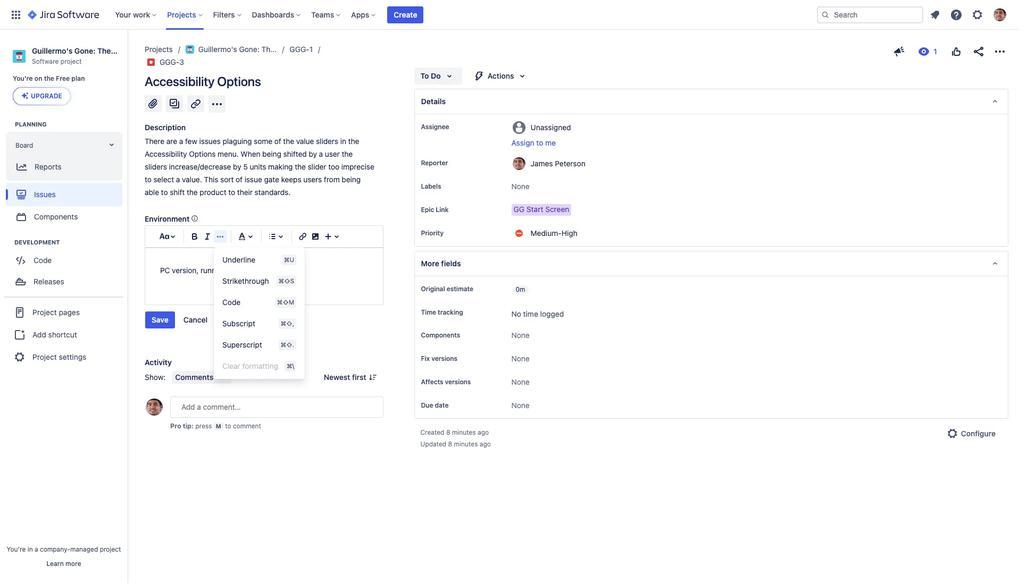 Task type: locate. For each thing, give the bounding box(es) containing it.
you're
[[13, 75, 33, 83], [7, 546, 26, 554]]

underline
[[222, 255, 255, 264]]

1 horizontal spatial on
[[228, 266, 237, 275]]

copy link to issue image
[[182, 57, 190, 66]]

1 horizontal spatial ggg-
[[290, 45, 309, 54]]

1 horizontal spatial by
[[309, 149, 317, 159]]

versions for fix versions
[[432, 355, 457, 363]]

software
[[32, 57, 59, 65]]

5 none from the top
[[511, 401, 530, 410]]

project for company-
[[100, 546, 121, 554]]

share image
[[972, 45, 985, 58]]

gone: inside guillermo's gone: th... link
[[239, 45, 259, 54]]

0 vertical spatial in
[[340, 137, 346, 146]]

plan
[[71, 75, 85, 83]]

0 horizontal spatial group
[[4, 297, 123, 373]]

0 horizontal spatial project
[[61, 57, 82, 65]]

fix versions
[[421, 355, 457, 363]]

on up upgrade "button"
[[34, 75, 42, 83]]

1 vertical spatial in
[[27, 546, 33, 554]]

3 none from the top
[[511, 354, 530, 363]]

jira software image
[[28, 8, 99, 21], [28, 8, 99, 21]]

original estimate
[[421, 285, 473, 293]]

accessibility
[[145, 74, 214, 89], [145, 149, 187, 159]]

you're for you're on the free plan
[[13, 75, 33, 83]]

4 none from the top
[[511, 378, 530, 387]]

by up slider
[[309, 149, 317, 159]]

0 horizontal spatial in
[[27, 546, 33, 554]]

1 vertical spatial project
[[32, 353, 57, 362]]

1 vertical spatial you're
[[7, 546, 26, 554]]

bug image
[[147, 58, 155, 66]]

of
[[274, 137, 281, 146], [236, 175, 243, 184]]

by left 5
[[233, 162, 241, 171]]

actions button
[[466, 68, 535, 85]]

1 horizontal spatial group
[[214, 249, 305, 377]]

Environment - Main content area, start typing to enter text. text field
[[160, 264, 368, 277]]

none for labels
[[511, 182, 530, 191]]

0 vertical spatial being
[[262, 149, 281, 159]]

time
[[523, 310, 538, 319]]

date
[[435, 402, 449, 410]]

to do button
[[414, 68, 462, 85]]

1 none from the top
[[511, 182, 530, 191]]

this
[[204, 175, 218, 184]]

give feedback image
[[893, 45, 906, 58]]

the down shifted
[[295, 162, 306, 171]]

versions right fix
[[432, 355, 457, 363]]

units
[[250, 162, 266, 171]]

comments button
[[172, 371, 231, 384]]

1 vertical spatial options
[[189, 149, 216, 159]]

ago right updated
[[480, 441, 491, 449]]

project down add
[[32, 353, 57, 362]]

0 vertical spatial sliders
[[316, 137, 338, 146]]

to do
[[420, 71, 441, 80]]

gone: inside guillermo's gone: the game software project
[[74, 46, 95, 55]]

code link
[[5, 250, 122, 271]]

tip:
[[183, 422, 194, 430]]

their
[[237, 188, 253, 197]]

banner
[[0, 0, 1019, 30]]

0 vertical spatial versions
[[432, 355, 457, 363]]

guillermo's right guillermo's gone: the game image
[[198, 45, 237, 54]]

0 vertical spatial of
[[274, 137, 281, 146]]

0 vertical spatial on
[[34, 75, 42, 83]]

in left company-
[[27, 546, 33, 554]]

accessibility down 3
[[145, 74, 214, 89]]

1 vertical spatial versions
[[445, 378, 471, 386]]

1 vertical spatial on
[[228, 266, 237, 275]]

on down underline
[[228, 266, 237, 275]]

guillermo's inside guillermo's gone: the game software project
[[32, 46, 73, 55]]

2 project from the top
[[32, 353, 57, 362]]

none for affects versions
[[511, 378, 530, 387]]

0 vertical spatial ggg-
[[290, 45, 309, 54]]

1 horizontal spatial guillermo's
[[198, 45, 237, 54]]

0 vertical spatial 8
[[446, 429, 450, 437]]

able
[[145, 188, 159, 197]]

select
[[153, 175, 174, 184]]

code inside code link
[[34, 256, 52, 265]]

james peterson
[[531, 159, 586, 168]]

accessibility inside description there are a few issues plaguing some of the value sliders in the accessibility options menu. when being shifted by a user the sliders increase/decrease by 5 units making the slider too imprecise to select a value. this sort of issue gate keeps users from being able to shift the product to their standards.
[[145, 149, 187, 159]]

sliders up select
[[145, 162, 167, 171]]

of right 'some'
[[274, 137, 281, 146]]

0 vertical spatial ago
[[478, 429, 489, 437]]

italic ⌘i image
[[201, 230, 214, 243]]

3
[[179, 57, 184, 66]]

minutes right created on the bottom left
[[452, 429, 476, 437]]

projects up guillermo's gone: the game image
[[167, 10, 196, 19]]

8 right updated
[[448, 441, 452, 449]]

accessibility down are on the top left
[[145, 149, 187, 159]]

sliders up user
[[316, 137, 338, 146]]

in up imprecise
[[340, 137, 346, 146]]

updated
[[420, 441, 446, 449]]

add
[[32, 330, 46, 339]]

0 horizontal spatial ggg-
[[160, 57, 179, 66]]

medium-high
[[531, 229, 578, 238]]

code up subscript
[[222, 298, 241, 307]]

shift
[[170, 188, 185, 197]]

ggg- down projects link
[[160, 57, 179, 66]]

a up 'shift'
[[176, 175, 180, 184]]

projects
[[167, 10, 196, 19], [145, 45, 173, 54]]

standards.
[[255, 188, 291, 197]]

guillermo's up software
[[32, 46, 73, 55]]

you're up upgrade "button"
[[13, 75, 33, 83]]

⌘⇧,
[[281, 320, 294, 327]]

ago
[[478, 429, 489, 437], [480, 441, 491, 449]]

versions for affects versions
[[445, 378, 471, 386]]

actions image
[[994, 45, 1006, 58]]

banner containing your work
[[0, 0, 1019, 30]]

appswitcher icon image
[[10, 8, 22, 21]]

fix
[[421, 355, 430, 363]]

0 vertical spatial project
[[61, 57, 82, 65]]

group
[[214, 249, 305, 377], [4, 297, 123, 373]]

add image, video, or file image
[[309, 230, 322, 243]]

of right the sort
[[236, 175, 243, 184]]

project up 'plan'
[[61, 57, 82, 65]]

me
[[545, 138, 556, 147]]

0 horizontal spatial code
[[34, 256, 52, 265]]

you're left company-
[[7, 546, 26, 554]]

gone: left the
[[74, 46, 95, 55]]

0 vertical spatial you're
[[13, 75, 33, 83]]

teams button
[[308, 6, 345, 23]]

to left me
[[536, 138, 543, 147]]

1 horizontal spatial sliders
[[316, 137, 338, 146]]

0 horizontal spatial being
[[262, 149, 281, 159]]

project inside guillermo's gone: the game software project
[[61, 57, 82, 65]]

versions left affects versions pin to top. only you can see pinned fields. icon
[[445, 378, 471, 386]]

1 vertical spatial ggg-
[[160, 57, 179, 66]]

apps
[[351, 10, 369, 19]]

description there are a few issues plaguing some of the value sliders in the accessibility options menu. when being shifted by a user the sliders increase/decrease by 5 units making the slider too imprecise to select a value. this sort of issue gate keeps users from being able to shift the product to their standards.
[[145, 123, 376, 197]]

assign to me button
[[511, 138, 997, 148]]

minutes right updated
[[454, 441, 478, 449]]

win
[[239, 266, 252, 275]]

notifications image
[[929, 8, 941, 21]]

0m
[[516, 286, 525, 294]]

cancel
[[183, 315, 208, 324]]

1 vertical spatial by
[[233, 162, 241, 171]]

your profile and settings image
[[994, 8, 1006, 21]]

1 vertical spatial of
[[236, 175, 243, 184]]

estimate
[[447, 285, 473, 293]]

original
[[421, 285, 445, 293]]

the right user
[[342, 149, 353, 159]]

0 horizontal spatial components
[[34, 212, 78, 221]]

1 horizontal spatial in
[[340, 137, 346, 146]]

options
[[217, 74, 261, 89], [189, 149, 216, 159]]

on inside text box
[[228, 266, 237, 275]]

priority
[[421, 229, 444, 237]]

user
[[325, 149, 340, 159]]

pc
[[160, 266, 170, 275]]

reporter
[[421, 159, 448, 167]]

0 horizontal spatial on
[[34, 75, 42, 83]]

medium-
[[531, 229, 562, 238]]

1 vertical spatial ago
[[480, 441, 491, 449]]

2 accessibility from the top
[[145, 149, 187, 159]]

code down development
[[34, 256, 52, 265]]

project
[[32, 308, 57, 317], [32, 353, 57, 362]]

0 horizontal spatial options
[[189, 149, 216, 159]]

link issues, web pages, and more image
[[189, 97, 202, 110]]

1 horizontal spatial code
[[222, 298, 241, 307]]

in
[[340, 137, 346, 146], [27, 546, 33, 554]]

0 vertical spatial options
[[217, 74, 261, 89]]

projects up bug image
[[145, 45, 173, 54]]

none
[[511, 182, 530, 191], [511, 331, 530, 340], [511, 354, 530, 363], [511, 378, 530, 387], [511, 401, 530, 410]]

a
[[179, 137, 183, 146], [319, 149, 323, 159], [176, 175, 180, 184], [35, 546, 38, 554]]

by
[[309, 149, 317, 159], [233, 162, 241, 171]]

add shortcut
[[32, 330, 77, 339]]

when
[[241, 149, 260, 159]]

to right able
[[161, 188, 168, 197]]

8 right created on the bottom left
[[446, 429, 450, 437]]

environment
[[145, 214, 190, 223]]

too
[[328, 162, 339, 171]]

1 vertical spatial projects
[[145, 45, 173, 54]]

in inside description there are a few issues plaguing some of the value sliders in the accessibility options menu. when being shifted by a user the sliders increase/decrease by 5 units making the slider too imprecise to select a value. this sort of issue gate keeps users from being able to shift the product to their standards.
[[340, 137, 346, 146]]

work
[[133, 10, 150, 19]]

gone: left 'th...'
[[239, 45, 259, 54]]

0 horizontal spatial by
[[233, 162, 241, 171]]

attach image
[[147, 97, 160, 110]]

gone: for the
[[74, 46, 95, 55]]

options inside description there are a few issues plaguing some of the value sliders in the accessibility options menu. when being shifted by a user the sliders increase/decrease by 5 units making the slider too imprecise to select a value. this sort of issue gate keeps users from being able to shift the product to their standards.
[[189, 149, 216, 159]]

options up add app image
[[217, 74, 261, 89]]

apps button
[[348, 6, 380, 23]]

ggg- right 'th...'
[[290, 45, 309, 54]]

more fields
[[421, 259, 461, 268]]

gg
[[514, 205, 525, 214]]

components down issues link
[[34, 212, 78, 221]]

fix versions pin to top. only you can see pinned fields. image
[[460, 355, 468, 363]]

reports link
[[8, 155, 120, 179]]

1 horizontal spatial project
[[100, 546, 121, 554]]

shifted
[[283, 149, 307, 159]]

ago down affects versions pin to top. only you can see pinned fields. icon
[[478, 429, 489, 437]]

0 horizontal spatial sliders
[[145, 162, 167, 171]]

0 vertical spatial projects
[[167, 10, 196, 19]]

0 horizontal spatial guillermo's
[[32, 46, 73, 55]]

time
[[421, 309, 436, 316]]

pro tip: press m to comment
[[170, 422, 261, 430]]

the up imprecise
[[348, 137, 359, 146]]

profile image of james peterson image
[[146, 399, 163, 416]]

epic
[[421, 206, 434, 214]]

projects inside dropdown button
[[167, 10, 196, 19]]

no time logged
[[511, 310, 564, 319]]

clear
[[222, 362, 240, 371]]

being down imprecise
[[342, 175, 361, 184]]

0 horizontal spatial gone:
[[74, 46, 95, 55]]

1 horizontal spatial gone:
[[239, 45, 259, 54]]

create subtask image
[[168, 97, 181, 110]]

1 vertical spatial code
[[222, 298, 241, 307]]

⌘u
[[284, 256, 294, 263]]

0 vertical spatial code
[[34, 256, 52, 265]]

1 vertical spatial being
[[342, 175, 361, 184]]

⌘⇧s
[[278, 278, 294, 285]]

0 vertical spatial components
[[34, 212, 78, 221]]

save button
[[145, 312, 175, 329]]

guillermo's for guillermo's gone: th...
[[198, 45, 237, 54]]

the
[[97, 46, 111, 55]]

1 horizontal spatial being
[[342, 175, 361, 184]]

1 project from the top
[[32, 308, 57, 317]]

a left company-
[[35, 546, 38, 554]]

are
[[166, 137, 177, 146]]

1 horizontal spatial components
[[421, 332, 460, 340]]

project right managed
[[100, 546, 121, 554]]

shortcut
[[48, 330, 77, 339]]

to up able
[[145, 175, 152, 184]]

project up add
[[32, 308, 57, 317]]

no
[[511, 310, 521, 319]]

1 vertical spatial accessibility
[[145, 149, 187, 159]]

components down time tracking
[[421, 332, 460, 340]]

0 vertical spatial accessibility
[[145, 74, 214, 89]]

epic link
[[421, 206, 449, 214]]

projects for the projects dropdown button
[[167, 10, 196, 19]]

options up increase/decrease
[[189, 149, 216, 159]]

newest
[[324, 373, 350, 382]]

1 vertical spatial components
[[421, 332, 460, 340]]

2 none from the top
[[511, 331, 530, 340]]

being up making
[[262, 149, 281, 159]]

0 vertical spatial project
[[32, 308, 57, 317]]

newest first
[[324, 373, 366, 382]]

1 vertical spatial project
[[100, 546, 121, 554]]

you're in a company-managed project
[[7, 546, 121, 554]]

the left free
[[44, 75, 54, 83]]



Task type: vqa. For each thing, say whether or not it's contained in the screenshot.
Filter
no



Task type: describe. For each thing, give the bounding box(es) containing it.
development image
[[2, 236, 14, 249]]

project pages link
[[4, 301, 123, 325]]

your work button
[[112, 6, 161, 23]]

project for game
[[61, 57, 82, 65]]

assign
[[511, 138, 534, 147]]

actions
[[488, 71, 514, 80]]

0 vertical spatial minutes
[[452, 429, 476, 437]]

guillermo's for guillermo's gone: the game software project
[[32, 46, 73, 55]]

help image
[[950, 8, 963, 21]]

link image
[[296, 230, 309, 243]]

code inside group
[[222, 298, 241, 307]]

labels
[[421, 182, 441, 190]]

clear formatting
[[222, 362, 278, 371]]

link
[[436, 206, 449, 214]]

projects for projects link
[[145, 45, 173, 54]]

filters
[[213, 10, 235, 19]]

ggg- for 3
[[160, 57, 179, 66]]

logged
[[540, 310, 564, 319]]

more
[[421, 259, 439, 268]]

none for fix versions
[[511, 354, 530, 363]]

learn more
[[46, 560, 81, 568]]

project settings
[[32, 353, 86, 362]]

press
[[195, 422, 212, 430]]

reports
[[35, 162, 61, 171]]

users
[[303, 175, 322, 184]]

first
[[352, 373, 366, 382]]

issue
[[245, 175, 262, 184]]

increase/decrease
[[169, 162, 231, 171]]

⌘\
[[287, 363, 294, 370]]

high
[[562, 229, 578, 238]]

bold ⌘b image
[[188, 230, 201, 243]]

description
[[145, 123, 186, 132]]

components inside planning group
[[34, 212, 78, 221]]

imprecise
[[341, 162, 374, 171]]

ggg-1
[[290, 45, 313, 54]]

making
[[268, 162, 293, 171]]

1 horizontal spatial of
[[274, 137, 281, 146]]

more formatting image
[[214, 230, 227, 243]]

to left their
[[228, 188, 235, 197]]

start
[[527, 205, 543, 214]]

created 8 minutes ago updated 8 minutes ago
[[420, 429, 491, 449]]

components link
[[6, 207, 122, 228]]

th...
[[261, 45, 277, 54]]

development group
[[5, 238, 127, 296]]

planning image
[[2, 118, 15, 131]]

pro
[[170, 422, 181, 430]]

original estimate pin to top. only you can see pinned fields. image
[[476, 285, 484, 294]]

activity
[[145, 358, 172, 367]]

gg start screen
[[514, 205, 569, 214]]

0 horizontal spatial of
[[236, 175, 243, 184]]

project settings link
[[4, 346, 123, 369]]

peterson
[[555, 159, 586, 168]]

a right are on the top left
[[179, 137, 183, 146]]

game
[[113, 46, 133, 55]]

text styles image
[[158, 230, 171, 243]]

you're for you're in a company-managed project
[[7, 546, 26, 554]]

planning group
[[6, 120, 127, 231]]

projects link
[[145, 43, 173, 56]]

1 vertical spatial 8
[[448, 441, 452, 449]]

the up shifted
[[283, 137, 294, 146]]

m
[[216, 423, 221, 430]]

newest first image
[[368, 373, 377, 382]]

vote options: no one has voted for this issue yet. image
[[950, 45, 963, 58]]

settings image
[[971, 8, 984, 21]]

project for project settings
[[32, 353, 57, 362]]

free
[[56, 75, 70, 83]]

group containing project pages
[[4, 297, 123, 373]]

your
[[115, 10, 131, 19]]

1 horizontal spatial options
[[217, 74, 261, 89]]

planning
[[15, 121, 47, 128]]

upgrade
[[31, 92, 62, 100]]

1 accessibility from the top
[[145, 74, 214, 89]]

company-
[[40, 546, 70, 554]]

1 vertical spatial minutes
[[454, 441, 478, 449]]

ggg-1 link
[[290, 43, 313, 56]]

board button
[[8, 134, 120, 155]]

to right the m
[[225, 422, 231, 430]]

affects versions pin to top. only you can see pinned fields. image
[[473, 378, 482, 387]]

subscript
[[222, 319, 255, 328]]

0 vertical spatial by
[[309, 149, 317, 159]]

project for project pages
[[32, 308, 57, 317]]

filters button
[[210, 6, 246, 23]]

a left user
[[319, 149, 323, 159]]

assignee
[[421, 123, 449, 131]]

details element
[[414, 89, 1009, 114]]

fields
[[441, 259, 461, 268]]

sidebar navigation image
[[116, 43, 139, 64]]

issues link
[[6, 183, 122, 207]]

Add a comment… field
[[170, 397, 383, 418]]

Search field
[[817, 6, 923, 23]]

screen
[[545, 205, 569, 214]]

guillermo's gone: th...
[[198, 45, 277, 54]]

ggg- for 1
[[290, 45, 309, 54]]

more fields element
[[414, 251, 1009, 277]]

1 vertical spatial sliders
[[145, 162, 167, 171]]

do
[[431, 71, 441, 80]]

primary element
[[6, 0, 817, 30]]

from
[[324, 175, 340, 184]]

value
[[296, 137, 314, 146]]

development
[[14, 239, 60, 246]]

assign to me
[[511, 138, 556, 147]]

upgrade button
[[13, 88, 70, 105]]

releases
[[34, 277, 64, 286]]

pages
[[59, 308, 80, 317]]

ggg-3 link
[[160, 56, 184, 69]]

lists image
[[266, 230, 279, 243]]

to inside button
[[536, 138, 543, 147]]

add app image
[[211, 98, 223, 110]]

guillermo's gone: the game image
[[186, 45, 194, 54]]

dashboards
[[252, 10, 294, 19]]

create
[[394, 10, 417, 19]]

the down value.
[[187, 188, 198, 197]]

labels pin to top. only you can see pinned fields. image
[[443, 182, 452, 191]]

search image
[[821, 10, 830, 19]]

affects versions
[[421, 378, 471, 386]]

priority pin to top. only you can see pinned fields. image
[[446, 229, 454, 238]]

releases link
[[5, 271, 122, 293]]

settings
[[59, 353, 86, 362]]

group containing underline
[[214, 249, 305, 377]]

gone: for th...
[[239, 45, 259, 54]]

11
[[254, 266, 260, 275]]

learn
[[46, 560, 64, 568]]



